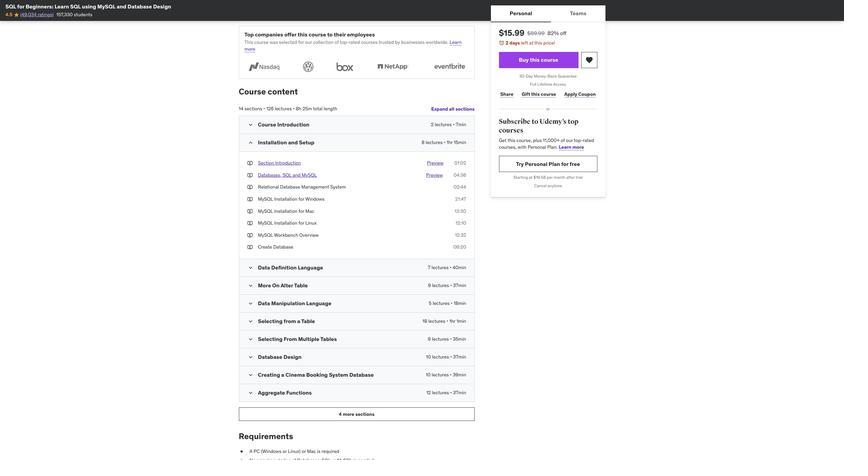 Task type: describe. For each thing, give the bounding box(es) containing it.
length
[[324, 106, 338, 112]]

worldwide.
[[426, 39, 449, 45]]

businesses
[[401, 39, 425, 45]]

lectures for selecting from a table
[[429, 318, 446, 324]]

this right offer
[[298, 31, 308, 38]]

all
[[449, 106, 455, 112]]

wishlist image
[[586, 56, 594, 64]]

0 horizontal spatial sql
[[5, 3, 16, 10]]

0 vertical spatial design
[[153, 3, 171, 10]]

0 vertical spatial our
[[305, 39, 312, 45]]

30-
[[520, 73, 526, 78]]

selecting for selecting from multiple tables
[[258, 336, 283, 342]]

required
[[322, 448, 340, 454]]

guarantee
[[558, 73, 577, 78]]

18 lectures • 1hr 1min
[[423, 318, 467, 324]]

39min
[[453, 372, 467, 378]]

definition
[[271, 264, 297, 271]]

a pc (windows or linux) or mac is required
[[250, 448, 340, 454]]

xsmall image for mysql installation for windows
[[247, 196, 253, 203]]

for up (49,034
[[17, 3, 24, 10]]

using
[[82, 3, 96, 10]]

of inside get this course, plus 11,000+ of our top-rated courses, with personal plan.
[[561, 137, 565, 143]]

learn more link for top companies offer this course to their employees
[[245, 39, 462, 52]]

mysql for mysql installation for windows
[[258, 196, 273, 202]]

$16.58
[[534, 175, 546, 180]]

• for database design
[[451, 354, 452, 360]]

sections for expand all sections
[[456, 106, 475, 112]]

5
[[429, 300, 432, 306]]

learn more link for subscribe to udemy's top courses
[[559, 144, 585, 150]]

small image for creating a cinema booking system database
[[247, 372, 254, 378]]

1hr for selecting from a table
[[450, 318, 456, 324]]

expand all sections
[[432, 106, 475, 112]]

employees
[[347, 31, 375, 38]]

databases, sql and mysql
[[258, 172, 317, 178]]

4.5
[[5, 12, 12, 18]]

collection
[[313, 39, 334, 45]]

management
[[302, 184, 329, 190]]

for down "relational database management system"
[[299, 196, 305, 202]]

courses inside subscribe to udemy's top courses
[[499, 126, 524, 134]]

3 xsmall image from the top
[[247, 184, 253, 191]]

installation and setup
[[258, 139, 315, 146]]

lectures for selecting from multiple tables
[[432, 336, 449, 342]]

access
[[554, 82, 567, 87]]

82%
[[548, 30, 559, 36]]

• for installation and setup
[[444, 139, 446, 145]]

learn more for top companies offer this course to their employees
[[245, 39, 462, 52]]

apply coupon button
[[563, 87, 598, 101]]

installation for mysql installation for linux
[[274, 220, 298, 226]]

• left 126 on the left
[[264, 106, 265, 112]]

course down lifetime
[[541, 91, 557, 97]]

06:20
[[454, 244, 467, 250]]

0 vertical spatial of
[[335, 39, 339, 45]]

expand
[[432, 106, 448, 112]]

by
[[395, 39, 400, 45]]

this for buy
[[530, 56, 540, 63]]

small image for course introduction
[[247, 121, 254, 128]]

content
[[268, 86, 298, 97]]

top companies offer this course to their employees
[[245, 31, 375, 38]]

10 lectures • 37min
[[426, 354, 467, 360]]

beginners:
[[26, 3, 53, 10]]

with
[[518, 144, 527, 150]]

more on alter table
[[258, 282, 308, 289]]

eventbrite image
[[430, 60, 469, 73]]

mysql workbench overview
[[258, 232, 319, 238]]

157,330
[[56, 12, 73, 18]]

buy
[[519, 56, 529, 63]]

gift
[[522, 91, 531, 97]]

$89.99
[[528, 30, 545, 36]]

• for selecting from a table
[[447, 318, 449, 324]]

udemy's
[[540, 117, 567, 126]]

0 vertical spatial top-
[[340, 39, 349, 45]]

4
[[339, 411, 342, 417]]

days
[[510, 40, 520, 46]]

our inside get this course, plus 11,000+ of our top-rated courses, with personal plan.
[[567, 137, 573, 143]]

manipulation
[[271, 300, 305, 307]]

students
[[74, 12, 92, 18]]

10 for creating a cinema booking system database
[[426, 372, 431, 378]]

lectures for aggregate functions
[[432, 389, 449, 396]]

12:32
[[455, 232, 467, 238]]

nasdaq image
[[245, 60, 283, 73]]

157,330 students
[[56, 12, 92, 18]]

windows
[[306, 196, 325, 202]]

1 vertical spatial system
[[329, 371, 348, 378]]

1hr for installation and setup
[[447, 139, 453, 145]]

this down $89.99
[[535, 40, 543, 46]]

language for data manipulation language
[[306, 300, 332, 307]]

0 vertical spatial and
[[117, 3, 126, 10]]

personal button
[[491, 5, 552, 22]]

this for get
[[508, 137, 516, 143]]

• for course introduction
[[453, 121, 455, 128]]

0 horizontal spatial learn
[[55, 3, 69, 10]]

sections for 4 more sections
[[356, 411, 375, 417]]

4 more sections button
[[239, 407, 475, 421]]

$15.99
[[499, 28, 525, 38]]

workbench
[[274, 232, 298, 238]]

get this course, plus 11,000+ of our top-rated courses, with personal plan.
[[499, 137, 595, 150]]

more inside button
[[343, 411, 355, 417]]

more
[[258, 282, 271, 289]]

4 more sections
[[339, 411, 375, 417]]

8
[[422, 139, 425, 145]]

aggregate
[[258, 389, 285, 396]]

sql for beginners: learn sql using mysql and database design
[[5, 3, 171, 10]]

2 for 2 days left at this price!
[[506, 40, 509, 46]]

• for selecting from multiple tables
[[450, 336, 452, 342]]

0 vertical spatial a
[[297, 318, 300, 324]]

coupon
[[579, 91, 596, 97]]

top
[[245, 31, 254, 38]]

table for selecting from a table
[[302, 318, 315, 324]]

overview
[[300, 232, 319, 238]]

month
[[554, 175, 566, 180]]

expand all sections button
[[432, 102, 475, 116]]

4 xsmall image from the top
[[247, 232, 253, 239]]

functions
[[286, 389, 312, 396]]

14
[[239, 106, 244, 112]]

small image for selecting from a table
[[247, 318, 254, 325]]

create database
[[258, 244, 294, 250]]

subscribe
[[499, 117, 531, 126]]

30-day money-back guarantee full lifetime access
[[520, 73, 577, 87]]

(49,034
[[20, 12, 37, 18]]

lifetime
[[538, 82, 553, 87]]

per
[[547, 175, 553, 180]]

databases, sql and mysql button
[[258, 172, 317, 179]]

for down top companies offer this course to their employees
[[298, 39, 304, 45]]

mysql installation for windows
[[258, 196, 325, 202]]

data definition language
[[258, 264, 323, 271]]

on
[[272, 282, 280, 289]]

selecting for selecting from a table
[[258, 318, 283, 324]]

courses,
[[499, 144, 517, 150]]

10 for database design
[[426, 354, 431, 360]]

mysql for mysql workbench overview
[[258, 232, 273, 238]]

• for data manipulation language
[[451, 300, 453, 306]]

price!
[[544, 40, 556, 46]]

• for data definition language
[[450, 264, 452, 270]]

15min
[[454, 139, 467, 145]]

anytime
[[548, 183, 562, 188]]

1 xsmall image from the top
[[247, 160, 253, 167]]

to inside subscribe to udemy's top courses
[[532, 117, 539, 126]]

0 horizontal spatial courses
[[361, 39, 378, 45]]

selected
[[279, 39, 297, 45]]

12 lectures • 37min
[[427, 389, 467, 396]]

try personal plan for free link
[[499, 156, 598, 172]]

small image for aggregate
[[247, 389, 254, 396]]

1 horizontal spatial or
[[302, 448, 306, 454]]

relational database management system
[[258, 184, 346, 190]]

• for creating a cinema booking system database
[[450, 372, 452, 378]]

2 xsmall image from the top
[[247, 172, 253, 179]]

(windows
[[261, 448, 282, 454]]

for down mysql installation for windows at the left
[[299, 208, 305, 214]]

(49,034 ratings)
[[20, 12, 54, 18]]

1 horizontal spatial sql
[[70, 3, 81, 10]]

data for data manipulation language
[[258, 300, 270, 307]]

try personal plan for free
[[517, 160, 581, 167]]

9 for selecting from multiple tables
[[428, 336, 431, 342]]



Task type: locate. For each thing, give the bounding box(es) containing it.
6 small image from the top
[[247, 372, 254, 378]]

or
[[547, 106, 550, 111], [283, 448, 287, 454], [302, 448, 306, 454]]

0 horizontal spatial learn more link
[[245, 39, 462, 52]]

0 horizontal spatial a
[[282, 371, 285, 378]]

our down top companies offer this course to their employees
[[305, 39, 312, 45]]

mysql installation for linux
[[258, 220, 317, 226]]

1 vertical spatial of
[[561, 137, 565, 143]]

1 horizontal spatial our
[[567, 137, 573, 143]]

2 selecting from the top
[[258, 336, 283, 342]]

0 vertical spatial 2
[[506, 40, 509, 46]]

lectures up 10 lectures • 39min
[[432, 354, 449, 360]]

this
[[245, 39, 253, 45]]

1 horizontal spatial rated
[[583, 137, 595, 143]]

for left linux at the top left of page
[[299, 220, 305, 226]]

1 vertical spatial learn more
[[559, 144, 585, 150]]

lectures for more on alter table
[[432, 282, 449, 288]]

section introduction
[[258, 160, 301, 166]]

to left udemy's
[[532, 117, 539, 126]]

rated
[[349, 39, 360, 45], [583, 137, 595, 143]]

lectures right 8
[[426, 139, 443, 145]]

2 small image from the top
[[247, 282, 254, 289]]

course for course content
[[239, 86, 266, 97]]

sql inside button
[[283, 172, 292, 178]]

lectures right 5
[[433, 300, 450, 306]]

12
[[427, 389, 431, 396]]

• left 8h 25m
[[293, 106, 295, 112]]

0 vertical spatial selecting
[[258, 318, 283, 324]]

1 vertical spatial 1hr
[[450, 318, 456, 324]]

introduction for course introduction
[[278, 121, 310, 128]]

and right using
[[117, 3, 126, 10]]

1 vertical spatial course
[[258, 121, 276, 128]]

at left $16.58 on the right top of the page
[[529, 175, 533, 180]]

7 lectures • 40min
[[428, 264, 467, 270]]

more down this
[[245, 46, 256, 52]]

10
[[426, 354, 431, 360], [426, 372, 431, 378]]

2 vertical spatial personal
[[525, 160, 548, 167]]

more
[[245, 46, 256, 52], [573, 144, 585, 150], [343, 411, 355, 417]]

a right from
[[297, 318, 300, 324]]

lectures right 12
[[432, 389, 449, 396]]

sql up 157,330 students
[[70, 3, 81, 10]]

learn right worldwide.
[[450, 39, 462, 45]]

table for more on alter table
[[294, 282, 308, 289]]

1 small image from the top
[[247, 139, 254, 146]]

1 vertical spatial introduction
[[275, 160, 301, 166]]

• for more on alter table
[[451, 282, 452, 288]]

installation down mysql installation for mac
[[274, 220, 298, 226]]

1hr left 1min
[[450, 318, 456, 324]]

free
[[570, 160, 581, 167]]

course up 14
[[239, 86, 266, 97]]

lectures for installation and setup
[[426, 139, 443, 145]]

37min for aggregate functions
[[453, 389, 467, 396]]

after
[[567, 175, 575, 180]]

course up back
[[541, 56, 559, 63]]

database design
[[258, 353, 302, 360]]

01:02
[[455, 160, 467, 166]]

0 vertical spatial at
[[530, 40, 534, 46]]

0 vertical spatial 1hr
[[447, 139, 453, 145]]

lectures down 18 lectures • 1hr 1min
[[432, 336, 449, 342]]

sql down section introduction button
[[283, 172, 292, 178]]

small image
[[247, 121, 254, 128], [247, 264, 254, 271], [247, 300, 254, 307], [247, 318, 254, 325], [247, 336, 254, 343], [247, 372, 254, 378]]

1 vertical spatial 9
[[428, 336, 431, 342]]

37min down "35min"
[[453, 354, 467, 360]]

lectures right 7
[[432, 264, 449, 270]]

ratings)
[[38, 12, 54, 18]]

2 vertical spatial learn
[[559, 144, 572, 150]]

lectures for course introduction
[[435, 121, 452, 128]]

rated inside get this course, plus 11,000+ of our top-rated courses, with personal plan.
[[583, 137, 595, 143]]

tab list containing personal
[[491, 5, 606, 22]]

course down companies
[[255, 39, 269, 45]]

cinema
[[286, 371, 305, 378]]

0 horizontal spatial our
[[305, 39, 312, 45]]

• left 40min
[[450, 264, 452, 270]]

language right definition
[[298, 264, 323, 271]]

this up courses,
[[508, 137, 516, 143]]

2 horizontal spatial sql
[[283, 172, 292, 178]]

small image for installation
[[247, 139, 254, 146]]

0 vertical spatial learn more link
[[245, 39, 462, 52]]

learn more link up free
[[559, 144, 585, 150]]

2 for 2 lectures • 7min
[[431, 121, 434, 128]]

0 vertical spatial system
[[331, 184, 346, 190]]

11,000+
[[543, 137, 560, 143]]

multiple
[[298, 336, 320, 342]]

to left their
[[328, 31, 333, 38]]

apply
[[565, 91, 578, 97]]

xsmall image for mysql installation for mac
[[247, 208, 253, 215]]

0 vertical spatial table
[[294, 282, 308, 289]]

introduction inside button
[[275, 160, 301, 166]]

sections inside "dropdown button"
[[456, 106, 475, 112]]

21:47
[[456, 196, 467, 202]]

0 vertical spatial to
[[328, 31, 333, 38]]

1 horizontal spatial top-
[[574, 137, 583, 143]]

teams button
[[552, 5, 606, 22]]

mac
[[306, 208, 315, 214], [307, 448, 316, 454]]

1 vertical spatial a
[[282, 371, 285, 378]]

installation for mysql installation for mac
[[274, 208, 298, 214]]

1hr
[[447, 139, 453, 145], [450, 318, 456, 324]]

1 horizontal spatial learn
[[450, 39, 462, 45]]

preview for 04:36
[[427, 172, 443, 178]]

course inside button
[[541, 56, 559, 63]]

or up udemy's
[[547, 106, 550, 111]]

table up multiple
[[302, 318, 315, 324]]

personal down plus
[[528, 144, 547, 150]]

more right "4"
[[343, 411, 355, 417]]

1 vertical spatial to
[[532, 117, 539, 126]]

installation
[[258, 139, 287, 146], [274, 196, 298, 202], [274, 208, 298, 214], [274, 220, 298, 226]]

is
[[317, 448, 321, 454]]

0 vertical spatial rated
[[349, 39, 360, 45]]

1 vertical spatial 2
[[431, 121, 434, 128]]

starting
[[514, 175, 528, 180]]

0 vertical spatial more
[[245, 46, 256, 52]]

apply coupon
[[565, 91, 596, 97]]

• down 9 lectures • 35min
[[451, 354, 452, 360]]

buy this course button
[[499, 52, 579, 68]]

this inside button
[[530, 56, 540, 63]]

share button
[[499, 87, 515, 101]]

introduction for section introduction
[[275, 160, 301, 166]]

lectures for creating a cinema booking system database
[[432, 372, 449, 378]]

tab list
[[491, 5, 606, 22]]

1 horizontal spatial 2
[[506, 40, 509, 46]]

courses
[[361, 39, 378, 45], [499, 126, 524, 134]]

data for data definition language
[[258, 264, 270, 271]]

02:44
[[454, 184, 467, 190]]

this
[[298, 31, 308, 38], [535, 40, 543, 46], [530, 56, 540, 63], [532, 91, 540, 97], [508, 137, 516, 143]]

companies
[[255, 31, 283, 38]]

• left the 18min
[[451, 300, 453, 306]]

selecting from multiple tables
[[258, 336, 337, 342]]

installation up mysql installation for linux on the top
[[274, 208, 298, 214]]

lectures right 126 on the left
[[275, 106, 292, 112]]

1 vertical spatial learn more link
[[559, 144, 585, 150]]

0 horizontal spatial to
[[328, 31, 333, 38]]

course down 126 on the left
[[258, 121, 276, 128]]

2 horizontal spatial learn
[[559, 144, 572, 150]]

• left "35min"
[[450, 336, 452, 342]]

course up "collection"
[[309, 31, 326, 38]]

0 vertical spatial learn
[[55, 3, 69, 10]]

this course was selected for our collection of top-rated courses trusted by businesses worldwide.
[[245, 39, 449, 45]]

small image for database
[[247, 354, 254, 360]]

1 horizontal spatial more
[[343, 411, 355, 417]]

table right alter
[[294, 282, 308, 289]]

and up "relational database management system"
[[293, 172, 301, 178]]

xsmall image
[[247, 196, 253, 203], [247, 208, 253, 215], [247, 220, 253, 227], [247, 244, 253, 251], [239, 448, 244, 455], [239, 457, 244, 460]]

0 vertical spatial language
[[298, 264, 323, 271]]

0 vertical spatial preview
[[427, 160, 444, 166]]

• left 7min
[[453, 121, 455, 128]]

course content
[[239, 86, 298, 97]]

1 vertical spatial our
[[567, 137, 573, 143]]

8 lectures • 1hr 15min
[[422, 139, 467, 145]]

learn inside learn more
[[450, 39, 462, 45]]

2 down expand in the right top of the page
[[431, 121, 434, 128]]

more for top companies offer this course to their employees
[[245, 46, 256, 52]]

• for aggregate functions
[[451, 389, 452, 396]]

try
[[517, 160, 524, 167]]

learn for subscribe to udemy's top courses
[[559, 144, 572, 150]]

full
[[531, 82, 537, 87]]

1 vertical spatial and
[[288, 139, 298, 146]]

create
[[258, 244, 272, 250]]

0 vertical spatial 10
[[426, 354, 431, 360]]

plan
[[549, 160, 561, 167]]

get
[[499, 137, 507, 143]]

pc
[[254, 448, 260, 454]]

1 vertical spatial table
[[302, 318, 315, 324]]

our right 11,000+
[[567, 137, 573, 143]]

courses down "employees"
[[361, 39, 378, 45]]

37min for database design
[[453, 354, 467, 360]]

and
[[117, 3, 126, 10], [288, 139, 298, 146], [293, 172, 301, 178]]

section introduction button
[[258, 160, 301, 167]]

1 vertical spatial learn
[[450, 39, 462, 45]]

sections right all
[[456, 106, 475, 112]]

learn for top companies offer this course to their employees
[[450, 39, 462, 45]]

course for course introduction
[[258, 121, 276, 128]]

• down 10 lectures • 39min
[[451, 389, 452, 396]]

personal up $15.99
[[510, 10, 533, 17]]

• up 5 lectures • 18min
[[451, 282, 452, 288]]

1 selecting from the top
[[258, 318, 283, 324]]

of down their
[[335, 39, 339, 45]]

1 horizontal spatial a
[[297, 318, 300, 324]]

1 vertical spatial preview
[[427, 172, 443, 178]]

this inside get this course, plus 11,000+ of our top-rated courses, with personal plan.
[[508, 137, 516, 143]]

0 horizontal spatial learn more
[[245, 39, 462, 52]]

10 up 12
[[426, 372, 431, 378]]

1 vertical spatial 37min
[[453, 354, 467, 360]]

1 horizontal spatial design
[[284, 353, 302, 360]]

more for subscribe to udemy's top courses
[[573, 144, 585, 150]]

3 37min from the top
[[453, 389, 467, 396]]

or left linux)
[[283, 448, 287, 454]]

sections inside button
[[356, 411, 375, 417]]

alarm image
[[499, 40, 505, 46]]

0 vertical spatial introduction
[[278, 121, 310, 128]]

this for gift
[[532, 91, 540, 97]]

1 vertical spatial top-
[[574, 137, 583, 143]]

sql up 4.5
[[5, 3, 16, 10]]

and inside button
[[293, 172, 301, 178]]

0 vertical spatial personal
[[510, 10, 533, 17]]

learn more up free
[[559, 144, 585, 150]]

lectures down expand in the right top of the page
[[435, 121, 452, 128]]

language
[[298, 264, 323, 271], [306, 300, 332, 307]]

netapp image
[[374, 60, 413, 73]]

1 small image from the top
[[247, 121, 254, 128]]

1 vertical spatial rated
[[583, 137, 595, 143]]

4 small image from the top
[[247, 389, 254, 396]]

personal inside get this course, plus 11,000+ of our top-rated courses, with personal plan.
[[528, 144, 547, 150]]

creating a cinema booking system database
[[258, 371, 374, 378]]

small image for data manipulation language
[[247, 300, 254, 307]]

money-
[[534, 73, 548, 78]]

4 small image from the top
[[247, 318, 254, 325]]

learn up the '157,330'
[[55, 3, 69, 10]]

1 vertical spatial courses
[[499, 126, 524, 134]]

1 horizontal spatial of
[[561, 137, 565, 143]]

1 horizontal spatial learn more
[[559, 144, 585, 150]]

5 small image from the top
[[247, 336, 254, 343]]

2 37min from the top
[[453, 354, 467, 360]]

1 vertical spatial at
[[529, 175, 533, 180]]

their
[[334, 31, 346, 38]]

introduction down the "14 sections • 126 lectures • 8h 25m total length"
[[278, 121, 310, 128]]

0 horizontal spatial 2
[[431, 121, 434, 128]]

9 for more on alter table
[[428, 282, 431, 288]]

from
[[284, 318, 296, 324]]

mac left is
[[307, 448, 316, 454]]

off
[[561, 30, 567, 36]]

18min
[[454, 300, 467, 306]]

3 small image from the top
[[247, 300, 254, 307]]

this right gift
[[532, 91, 540, 97]]

• left '39min'
[[450, 372, 452, 378]]

2 vertical spatial and
[[293, 172, 301, 178]]

small image
[[247, 139, 254, 146], [247, 282, 254, 289], [247, 354, 254, 360], [247, 389, 254, 396]]

xsmall image
[[247, 160, 253, 167], [247, 172, 253, 179], [247, 184, 253, 191], [247, 232, 253, 239]]

preview down 8 lectures • 1hr 15min
[[427, 160, 444, 166]]

1 horizontal spatial learn more link
[[559, 144, 585, 150]]

for left free
[[562, 160, 569, 167]]

2 horizontal spatial more
[[573, 144, 585, 150]]

1 vertical spatial selecting
[[258, 336, 283, 342]]

introduction up databases, sql and mysql
[[275, 160, 301, 166]]

lectures down 10 lectures • 37min on the right of the page
[[432, 372, 449, 378]]

system right management
[[331, 184, 346, 190]]

buy this course
[[519, 56, 559, 63]]

1 vertical spatial more
[[573, 144, 585, 150]]

this right "buy"
[[530, 56, 540, 63]]

0 vertical spatial course
[[239, 86, 266, 97]]

requirements
[[239, 431, 293, 441]]

1 horizontal spatial to
[[532, 117, 539, 126]]

7min
[[456, 121, 467, 128]]

section
[[258, 160, 274, 166]]

0 vertical spatial courses
[[361, 39, 378, 45]]

top- inside get this course, plus 11,000+ of our top-rated courses, with personal plan.
[[574, 137, 583, 143]]

0 vertical spatial mac
[[306, 208, 315, 214]]

gift this course
[[522, 91, 557, 97]]

0 horizontal spatial design
[[153, 3, 171, 10]]

for
[[17, 3, 24, 10], [298, 39, 304, 45], [562, 160, 569, 167], [299, 196, 305, 202], [299, 208, 305, 214], [299, 220, 305, 226]]

from
[[284, 336, 297, 342]]

2 horizontal spatial sections
[[456, 106, 475, 112]]

installation up mysql installation for mac
[[274, 196, 298, 202]]

courses down subscribe on the right top
[[499, 126, 524, 134]]

1 horizontal spatial courses
[[499, 126, 524, 134]]

1 vertical spatial personal
[[528, 144, 547, 150]]

personal up $16.58 on the right top of the page
[[525, 160, 548, 167]]

9
[[428, 282, 431, 288], [428, 336, 431, 342]]

mysql for mysql installation for linux
[[258, 220, 273, 226]]

of right 11,000+
[[561, 137, 565, 143]]

trusted
[[379, 39, 394, 45]]

1 vertical spatial mac
[[307, 448, 316, 454]]

lectures for data manipulation language
[[433, 300, 450, 306]]

• left 1min
[[447, 318, 449, 324]]

0 horizontal spatial rated
[[349, 39, 360, 45]]

0 horizontal spatial of
[[335, 39, 339, 45]]

at inside starting at $16.58 per month after trial cancel anytime
[[529, 175, 533, 180]]

37min for more on alter table
[[453, 282, 467, 288]]

learn right "plan."
[[559, 144, 572, 150]]

37min down '39min'
[[453, 389, 467, 396]]

1 vertical spatial language
[[306, 300, 332, 307]]

personal inside button
[[510, 10, 533, 17]]

2 data from the top
[[258, 300, 270, 307]]

sections right "4"
[[356, 411, 375, 417]]

box image
[[334, 60, 356, 73]]

more up free
[[573, 144, 585, 150]]

learn more for subscribe to udemy's top courses
[[559, 144, 585, 150]]

small image for selecting from multiple tables
[[247, 336, 254, 343]]

small image for data definition language
[[247, 264, 254, 271]]

a left "cinema"
[[282, 371, 285, 378]]

lectures down 7 lectures • 40min
[[432, 282, 449, 288]]

3 small image from the top
[[247, 354, 254, 360]]

learn more down "employees"
[[245, 39, 462, 52]]

lectures
[[275, 106, 292, 112], [435, 121, 452, 128], [426, 139, 443, 145], [432, 264, 449, 270], [432, 282, 449, 288], [433, 300, 450, 306], [429, 318, 446, 324], [432, 336, 449, 342], [432, 354, 449, 360], [432, 372, 449, 378], [432, 389, 449, 396]]

day
[[526, 73, 533, 78]]

10 up 10 lectures • 39min
[[426, 354, 431, 360]]

2 right alarm image at the top right
[[506, 40, 509, 46]]

1 horizontal spatial sections
[[356, 411, 375, 417]]

9 lectures • 37min
[[428, 282, 467, 288]]

or right linux)
[[302, 448, 306, 454]]

sections right 14
[[245, 106, 262, 112]]

0 vertical spatial 9
[[428, 282, 431, 288]]

1 vertical spatial design
[[284, 353, 302, 360]]

relational
[[258, 184, 279, 190]]

was
[[270, 39, 278, 45]]

xsmall image for create database
[[247, 244, 253, 251]]

lectures for database design
[[432, 354, 449, 360]]

lectures for data definition language
[[432, 264, 449, 270]]

introduction
[[278, 121, 310, 128], [275, 160, 301, 166]]

preview left 04:36
[[427, 172, 443, 178]]

2 vertical spatial more
[[343, 411, 355, 417]]

small image for more
[[247, 282, 254, 289]]

2 small image from the top
[[247, 264, 254, 271]]

lectures right 18 in the right bottom of the page
[[429, 318, 446, 324]]

37min down 40min
[[453, 282, 467, 288]]

$15.99 $89.99 82% off
[[499, 28, 567, 38]]

0 horizontal spatial top-
[[340, 39, 349, 45]]

installation for mysql installation for windows
[[274, 196, 298, 202]]

preview for 01:02
[[427, 160, 444, 166]]

7
[[428, 264, 431, 270]]

1hr left the 15min
[[447, 139, 453, 145]]

0 horizontal spatial or
[[283, 448, 287, 454]]

2 horizontal spatial or
[[547, 106, 550, 111]]

mysql inside button
[[302, 172, 317, 178]]

2 vertical spatial 37min
[[453, 389, 467, 396]]

language right manipulation
[[306, 300, 332, 307]]

system right booking
[[329, 371, 348, 378]]

language for data definition language
[[298, 264, 323, 271]]

tables
[[321, 336, 337, 342]]

1 vertical spatial 10
[[426, 372, 431, 378]]

xsmall image for mysql installation for linux
[[247, 220, 253, 227]]

mysql for mysql installation for mac
[[258, 208, 273, 214]]

0 horizontal spatial sections
[[245, 106, 262, 112]]

0 horizontal spatial more
[[245, 46, 256, 52]]

installation down course introduction
[[258, 139, 287, 146]]

0 vertical spatial data
[[258, 264, 270, 271]]

data up more
[[258, 264, 270, 271]]

2 lectures • 7min
[[431, 121, 467, 128]]

9 down 7
[[428, 282, 431, 288]]

1 vertical spatial data
[[258, 300, 270, 307]]

volkswagen image
[[301, 60, 316, 73]]

1 37min from the top
[[453, 282, 467, 288]]

9 down 18 lectures • 1hr 1min
[[428, 336, 431, 342]]

18
[[423, 318, 428, 324]]

1 data from the top
[[258, 264, 270, 271]]

top- down top
[[574, 137, 583, 143]]

0 vertical spatial learn more
[[245, 39, 462, 52]]

0 vertical spatial 37min
[[453, 282, 467, 288]]

for inside try personal plan for free link
[[562, 160, 569, 167]]

and left setup
[[288, 139, 298, 146]]

subscribe to udemy's top courses
[[499, 117, 579, 134]]



Task type: vqa. For each thing, say whether or not it's contained in the screenshot.
Cancel
yes



